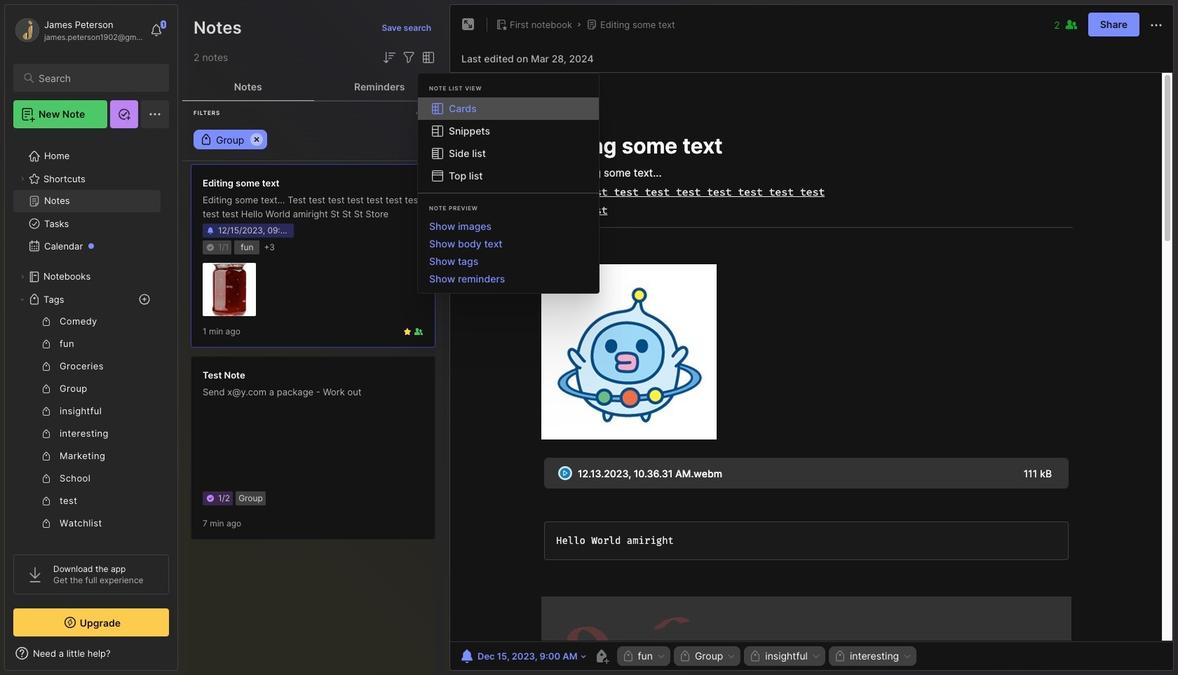 Task type: locate. For each thing, give the bounding box(es) containing it.
0 vertical spatial dropdown list menu
[[418, 97, 599, 187]]

WHAT'S NEW field
[[5, 642, 177, 665]]

add tag image
[[593, 648, 610, 665]]

click to collapse image
[[177, 649, 188, 666]]

main element
[[0, 0, 182, 675]]

Note Editor text field
[[450, 72, 1173, 642]]

tree inside main element
[[5, 137, 177, 633]]

interesting Tag actions field
[[899, 652, 912, 661]]

insightful Tag actions field
[[808, 652, 821, 661]]

tree
[[5, 137, 177, 633]]

group
[[13, 311, 161, 580]]

menu item
[[418, 97, 599, 120]]

1 vertical spatial dropdown list menu
[[418, 217, 599, 288]]

tab list
[[182, 73, 445, 101]]

2 dropdown list menu from the top
[[418, 217, 599, 288]]

Sort options field
[[381, 49, 398, 66]]

expand tags image
[[18, 295, 27, 304]]

dropdown list menu
[[418, 97, 599, 187], [418, 217, 599, 288]]

Search text field
[[39, 72, 156, 85]]

add filters image
[[400, 49, 417, 66]]

expand note image
[[460, 16, 477, 33]]

None search field
[[39, 69, 156, 86]]

1 dropdown list menu from the top
[[418, 97, 599, 187]]

none search field inside main element
[[39, 69, 156, 86]]

View options field
[[417, 49, 437, 66]]



Task type: describe. For each thing, give the bounding box(es) containing it.
Edit reminder field
[[457, 647, 587, 666]]

group inside main element
[[13, 311, 161, 580]]

More actions field
[[1148, 16, 1165, 34]]

more actions image
[[1148, 17, 1165, 34]]

thumbnail image
[[203, 263, 256, 316]]

expand notebooks image
[[18, 273, 27, 281]]

Account field
[[13, 16, 143, 44]]

fun Tag actions field
[[653, 652, 666, 661]]

note window element
[[450, 4, 1174, 675]]

Add filters field
[[400, 49, 417, 66]]

Group Tag actions field
[[723, 652, 737, 661]]



Task type: vqa. For each thing, say whether or not it's contained in the screenshot.
'Preview' for Evernote links
no



